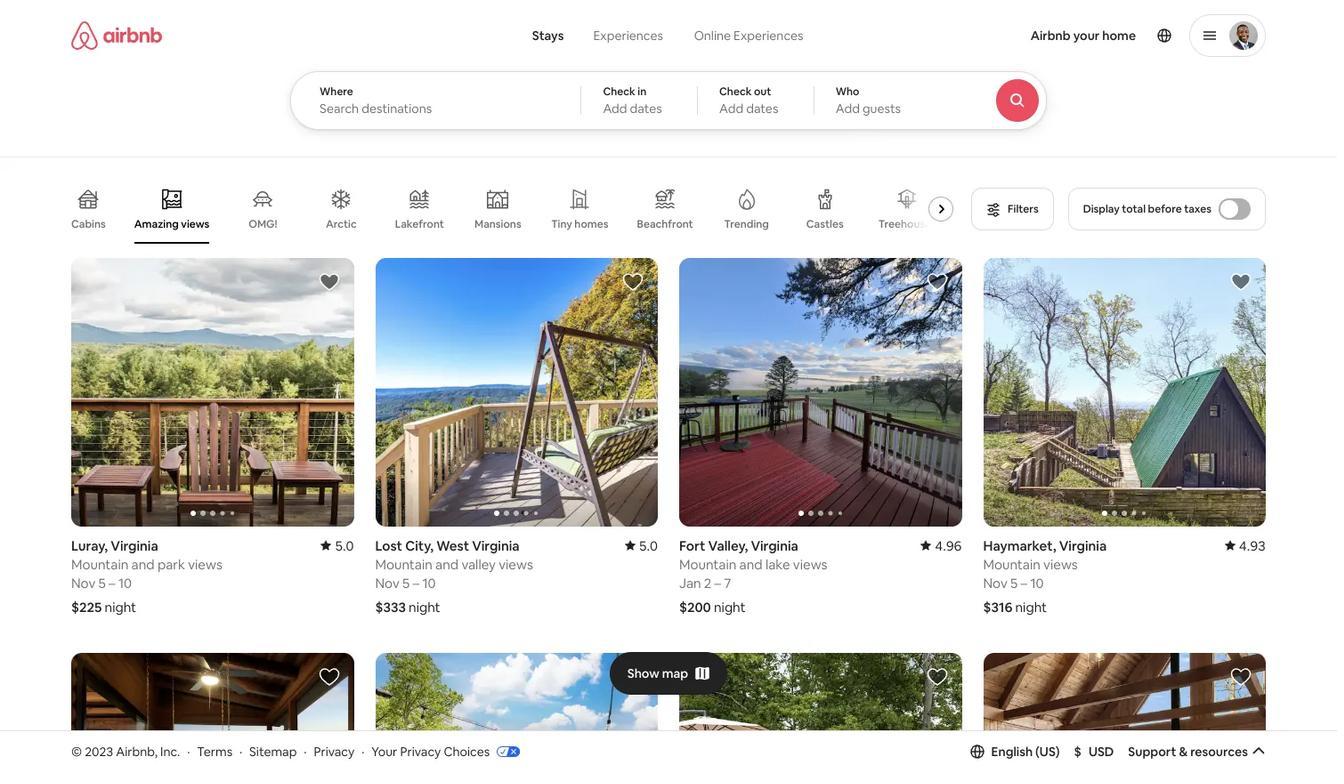 Task type: describe. For each thing, give the bounding box(es) containing it.
inc.
[[160, 744, 180, 760]]

where
[[320, 85, 353, 99]]

support
[[1128, 744, 1177, 760]]

display total before taxes button
[[1068, 188, 1266, 231]]

virginia inside fort valley, virginia mountain and lake views jan 2 – 7 $200 night
[[751, 537, 799, 554]]

4 · from the left
[[362, 744, 365, 760]]

your
[[1073, 28, 1100, 44]]

privacy link
[[314, 744, 355, 760]]

beachfront
[[637, 217, 693, 231]]

add to wishlist: luray, virginia image
[[318, 272, 340, 293]]

and inside fort valley, virginia mountain and lake views jan 2 – 7 $200 night
[[740, 556, 763, 573]]

group containing amazing views
[[71, 175, 961, 244]]

add to wishlist: harpers ferry, west virginia image
[[1230, 667, 1252, 688]]

add to wishlist: haymarket, virginia image
[[1230, 272, 1252, 293]]

$225
[[71, 599, 102, 616]]

dates for check in add dates
[[630, 101, 662, 117]]

fort valley, virginia mountain and lake views jan 2 – 7 $200 night
[[679, 537, 828, 616]]

map
[[662, 666, 688, 682]]

– inside the haymarket, virginia mountain views nov 5 – 10 $316 night
[[1021, 575, 1028, 592]]

sitemap
[[249, 744, 297, 760]]

1 · from the left
[[187, 744, 190, 760]]

check for check in add dates
[[603, 85, 635, 99]]

lost city, west virginia mountain and valley views nov 5 – 10 $333 night
[[375, 537, 533, 616]]

2 · from the left
[[239, 744, 242, 760]]

in
[[638, 85, 647, 99]]

filters
[[1008, 202, 1039, 216]]

$
[[1074, 744, 1082, 760]]

$333
[[375, 599, 406, 616]]

stays tab panel
[[290, 71, 1096, 130]]

stays
[[532, 28, 564, 44]]

display total before taxes
[[1083, 202, 1212, 216]]

valley
[[462, 556, 496, 573]]

experiences inside button
[[593, 28, 663, 44]]

5.0 out of 5 average rating image
[[625, 537, 658, 554]]

haymarket,
[[983, 537, 1057, 554]]

english
[[991, 744, 1033, 760]]

add to wishlist: fort valley, virginia image
[[926, 272, 948, 293]]

5.0 out of 5 average rating image
[[321, 537, 354, 554]]

amazing views
[[134, 217, 210, 231]]

$200
[[679, 599, 711, 616]]

4.96 out of 5 average rating image
[[921, 537, 962, 554]]

&
[[1179, 744, 1188, 760]]

– inside luray, virginia mountain and park views nov 5 – 10 $225 night
[[109, 575, 115, 592]]

tiny homes
[[551, 217, 609, 231]]

virginia inside luray, virginia mountain and park views nov 5 – 10 $225 night
[[111, 537, 158, 554]]

mountain inside lost city, west virginia mountain and valley views nov 5 – 10 $333 night
[[375, 556, 433, 573]]

night inside luray, virginia mountain and park views nov 5 – 10 $225 night
[[105, 599, 136, 616]]

english (us) button
[[970, 744, 1060, 760]]

usd
[[1089, 744, 1114, 760]]

add to wishlist: front royal, virginia image
[[622, 667, 644, 688]]

add to wishlist: rileyville, virginia image
[[318, 667, 340, 688]]

city,
[[405, 537, 434, 554]]

jan
[[679, 575, 701, 592]]

night inside lost city, west virginia mountain and valley views nov 5 – 10 $333 night
[[409, 599, 440, 616]]

4.93 out of 5 average rating image
[[1225, 537, 1266, 554]]

nov inside luray, virginia mountain and park views nov 5 – 10 $225 night
[[71, 575, 96, 592]]

nov inside lost city, west virginia mountain and valley views nov 5 – 10 $333 night
[[375, 575, 400, 592]]

10 inside lost city, west virginia mountain and valley views nov 5 – 10 $333 night
[[422, 575, 436, 592]]

4.96
[[935, 537, 962, 554]]

virginia inside the haymarket, virginia mountain views nov 5 – 10 $316 night
[[1059, 537, 1107, 554]]

mountain inside luray, virginia mountain and park views nov 5 – 10 $225 night
[[71, 556, 128, 573]]

virginia inside lost city, west virginia mountain and valley views nov 5 – 10 $333 night
[[472, 537, 520, 554]]

mountain inside the haymarket, virginia mountain views nov 5 – 10 $316 night
[[983, 556, 1041, 573]]

home
[[1103, 28, 1136, 44]]

add to wishlist: luray, virginia image
[[926, 667, 948, 688]]

total
[[1122, 202, 1146, 216]]

©
[[71, 744, 82, 760]]

add inside who add guests
[[836, 101, 860, 117]]

your privacy choices link
[[372, 744, 520, 761]]

show
[[627, 666, 660, 682]]

online experiences
[[694, 28, 804, 44]]

your
[[372, 744, 397, 760]]

english (us)
[[991, 744, 1060, 760]]

1 privacy from the left
[[314, 744, 355, 760]]

check for check out add dates
[[719, 85, 752, 99]]

none search field containing stays
[[290, 0, 1096, 130]]

mansions
[[475, 217, 521, 231]]

dates for check out add dates
[[746, 101, 779, 117]]

cabins
[[71, 217, 106, 231]]

terms
[[197, 744, 232, 760]]

5.0 for luray, virginia mountain and park views nov 5 – 10 $225 night
[[335, 537, 354, 554]]

trending
[[724, 217, 769, 231]]

and inside luray, virginia mountain and park views nov 5 – 10 $225 night
[[131, 556, 155, 573]]

treehouses
[[879, 217, 937, 231]]



Task type: vqa. For each thing, say whether or not it's contained in the screenshot.
second – from left
yes



Task type: locate. For each thing, give the bounding box(es) containing it.
10
[[118, 575, 132, 592], [422, 575, 436, 592], [1030, 575, 1044, 592]]

and inside lost city, west virginia mountain and valley views nov 5 – 10 $333 night
[[435, 556, 459, 573]]

virginia up park
[[111, 537, 158, 554]]

online experiences link
[[678, 18, 819, 53]]

0 horizontal spatial dates
[[630, 101, 662, 117]]

5.0 for lost city, west virginia mountain and valley views nov 5 – 10 $333 night
[[639, 537, 658, 554]]

2 and from the left
[[435, 556, 459, 573]]

nov up $225
[[71, 575, 96, 592]]

· left privacy link
[[304, 744, 307, 760]]

airbnb your home link
[[1020, 17, 1147, 54]]

night right $333
[[409, 599, 440, 616]]

nov inside the haymarket, virginia mountain views nov 5 – 10 $316 night
[[983, 575, 1008, 592]]

2 horizontal spatial 5
[[1011, 575, 1018, 592]]

add inside check out add dates
[[719, 101, 744, 117]]

4 night from the left
[[1015, 599, 1047, 616]]

views inside fort valley, virginia mountain and lake views jan 2 – 7 $200 night
[[793, 556, 828, 573]]

2 horizontal spatial add
[[836, 101, 860, 117]]

online
[[694, 28, 731, 44]]

1 10 from the left
[[118, 575, 132, 592]]

night right $225
[[105, 599, 136, 616]]

1 dates from the left
[[630, 101, 662, 117]]

mountain
[[71, 556, 128, 573], [375, 556, 433, 573], [679, 556, 737, 573], [983, 556, 1041, 573]]

what can we help you find? tab list
[[518, 18, 678, 53]]

2 horizontal spatial 10
[[1030, 575, 1044, 592]]

choices
[[444, 744, 490, 760]]

and down west
[[435, 556, 459, 573]]

add down online experiences in the right top of the page
[[719, 101, 744, 117]]

experiences up in
[[593, 28, 663, 44]]

2 10 from the left
[[422, 575, 436, 592]]

2 horizontal spatial and
[[740, 556, 763, 573]]

park
[[157, 556, 185, 573]]

5 inside the haymarket, virginia mountain views nov 5 – 10 $316 night
[[1011, 575, 1018, 592]]

2 experiences from the left
[[734, 28, 804, 44]]

1 – from the left
[[109, 575, 115, 592]]

(us)
[[1036, 744, 1060, 760]]

add
[[603, 101, 627, 117], [719, 101, 744, 117], [836, 101, 860, 117]]

experiences
[[593, 28, 663, 44], [734, 28, 804, 44]]

0 horizontal spatial check
[[603, 85, 635, 99]]

valley,
[[708, 537, 748, 554]]

5
[[98, 575, 106, 592], [403, 575, 410, 592], [1011, 575, 1018, 592]]

virginia up lake
[[751, 537, 799, 554]]

1 check from the left
[[603, 85, 635, 99]]

1 5 from the left
[[98, 575, 106, 592]]

5 up $333
[[403, 575, 410, 592]]

privacy left your
[[314, 744, 355, 760]]

2 privacy from the left
[[400, 744, 441, 760]]

$ usd
[[1074, 744, 1114, 760]]

1 horizontal spatial add
[[719, 101, 744, 117]]

sitemap link
[[249, 744, 297, 760]]

1 horizontal spatial experiences
[[734, 28, 804, 44]]

privacy right your
[[400, 744, 441, 760]]

1 horizontal spatial check
[[719, 85, 752, 99]]

2 horizontal spatial nov
[[983, 575, 1008, 592]]

views right lake
[[793, 556, 828, 573]]

experiences right online
[[734, 28, 804, 44]]

virginia up valley
[[472, 537, 520, 554]]

4.93
[[1239, 537, 1266, 554]]

5 up $316
[[1011, 575, 1018, 592]]

check in add dates
[[603, 85, 662, 117]]

1 horizontal spatial 5
[[403, 575, 410, 592]]

2 night from the left
[[409, 599, 440, 616]]

3 mountain from the left
[[679, 556, 737, 573]]

3 night from the left
[[714, 599, 746, 616]]

add inside check in add dates
[[603, 101, 627, 117]]

dates down out
[[746, 101, 779, 117]]

dates inside check in add dates
[[630, 101, 662, 117]]

2 mountain from the left
[[375, 556, 433, 573]]

night inside fort valley, virginia mountain and lake views jan 2 – 7 $200 night
[[714, 599, 746, 616]]

lakefront
[[395, 217, 444, 231]]

1 horizontal spatial dates
[[746, 101, 779, 117]]

2 add from the left
[[719, 101, 744, 117]]

2 check from the left
[[719, 85, 752, 99]]

check out add dates
[[719, 85, 779, 117]]

1 and from the left
[[131, 556, 155, 573]]

guests
[[863, 101, 901, 117]]

who
[[836, 85, 860, 99]]

2
[[704, 575, 712, 592]]

mountain down lost at left
[[375, 556, 433, 573]]

3 and from the left
[[740, 556, 763, 573]]

check inside check in add dates
[[603, 85, 635, 99]]

add for check out add dates
[[719, 101, 744, 117]]

0 horizontal spatial experiences
[[593, 28, 663, 44]]

mountain down the haymarket,
[[983, 556, 1041, 573]]

mountain inside fort valley, virginia mountain and lake views jan 2 – 7 $200 night
[[679, 556, 737, 573]]

fort
[[679, 537, 706, 554]]

lost
[[375, 537, 402, 554]]

group
[[71, 175, 961, 244], [71, 258, 354, 527], [375, 258, 658, 527], [679, 258, 962, 527], [983, 258, 1266, 527], [71, 653, 354, 774], [375, 653, 658, 774], [679, 653, 962, 774], [983, 653, 1266, 774]]

mountain down luray,
[[71, 556, 128, 573]]

5.0
[[335, 537, 354, 554], [639, 537, 658, 554]]

night right $316
[[1015, 599, 1047, 616]]

stays button
[[518, 18, 578, 53]]

0 horizontal spatial 5.0
[[335, 537, 354, 554]]

views
[[181, 217, 210, 231], [188, 556, 222, 573], [499, 556, 533, 573], [793, 556, 828, 573], [1044, 556, 1078, 573]]

3 10 from the left
[[1030, 575, 1044, 592]]

out
[[754, 85, 771, 99]]

check left out
[[719, 85, 752, 99]]

resources
[[1191, 744, 1248, 760]]

and left lake
[[740, 556, 763, 573]]

night inside the haymarket, virginia mountain views nov 5 – 10 $316 night
[[1015, 599, 1047, 616]]

check inside check out add dates
[[719, 85, 752, 99]]

4 virginia from the left
[[1059, 537, 1107, 554]]

check
[[603, 85, 635, 99], [719, 85, 752, 99]]

terms link
[[197, 744, 232, 760]]

terms · sitemap · privacy
[[197, 744, 355, 760]]

luray,
[[71, 537, 108, 554]]

0 horizontal spatial 10
[[118, 575, 132, 592]]

3 nov from the left
[[983, 575, 1008, 592]]

airbnb,
[[116, 744, 158, 760]]

2 – from the left
[[413, 575, 419, 592]]

· right inc.
[[187, 744, 190, 760]]

amazing
[[134, 217, 179, 231]]

1 add from the left
[[603, 101, 627, 117]]

2 virginia from the left
[[472, 537, 520, 554]]

add down who
[[836, 101, 860, 117]]

© 2023 airbnb, inc. ·
[[71, 744, 190, 760]]

add down experiences button
[[603, 101, 627, 117]]

1 experiences from the left
[[593, 28, 663, 44]]

2 5 from the left
[[403, 575, 410, 592]]

5.0 left fort
[[639, 537, 658, 554]]

nov up $333
[[375, 575, 400, 592]]

nov up $316
[[983, 575, 1008, 592]]

None search field
[[290, 0, 1096, 130]]

dates down in
[[630, 101, 662, 117]]

omg!
[[249, 217, 277, 231]]

–
[[109, 575, 115, 592], [413, 575, 419, 592], [715, 575, 721, 592], [1021, 575, 1028, 592]]

luray, virginia mountain and park views nov 5 – 10 $225 night
[[71, 537, 222, 616]]

1 virginia from the left
[[111, 537, 158, 554]]

· right "terms"
[[239, 744, 242, 760]]

night down 7
[[714, 599, 746, 616]]

castles
[[806, 217, 844, 231]]

nov
[[71, 575, 96, 592], [375, 575, 400, 592], [983, 575, 1008, 592]]

views inside lost city, west virginia mountain and valley views nov 5 – 10 $333 night
[[499, 556, 533, 573]]

display
[[1083, 202, 1120, 216]]

0 horizontal spatial nov
[[71, 575, 96, 592]]

10 inside the haymarket, virginia mountain views nov 5 – 10 $316 night
[[1030, 575, 1044, 592]]

west
[[436, 537, 469, 554]]

0 horizontal spatial add
[[603, 101, 627, 117]]

0 horizontal spatial 5
[[98, 575, 106, 592]]

show map
[[627, 666, 688, 682]]

experiences button
[[578, 18, 678, 53]]

1 horizontal spatial and
[[435, 556, 459, 573]]

5 inside luray, virginia mountain and park views nov 5 – 10 $225 night
[[98, 575, 106, 592]]

3 – from the left
[[715, 575, 721, 592]]

support & resources button
[[1128, 744, 1266, 760]]

virginia right the haymarket,
[[1059, 537, 1107, 554]]

night
[[105, 599, 136, 616], [409, 599, 440, 616], [714, 599, 746, 616], [1015, 599, 1047, 616]]

– inside fort valley, virginia mountain and lake views jan 2 – 7 $200 night
[[715, 575, 721, 592]]

5 inside lost city, west virginia mountain and valley views nov 5 – 10 $333 night
[[403, 575, 410, 592]]

2 nov from the left
[[375, 575, 400, 592]]

0 horizontal spatial and
[[131, 556, 155, 573]]

1 horizontal spatial nov
[[375, 575, 400, 592]]

taxes
[[1184, 202, 1212, 216]]

· left your
[[362, 744, 365, 760]]

add for check in add dates
[[603, 101, 627, 117]]

arctic
[[326, 217, 357, 231]]

mountain up 2
[[679, 556, 737, 573]]

1 horizontal spatial 5.0
[[639, 537, 658, 554]]

virginia
[[111, 537, 158, 554], [472, 537, 520, 554], [751, 537, 799, 554], [1059, 537, 1107, 554]]

2023
[[85, 744, 113, 760]]

views down the haymarket,
[[1044, 556, 1078, 573]]

10 inside luray, virginia mountain and park views nov 5 – 10 $225 night
[[118, 575, 132, 592]]

lake
[[766, 556, 790, 573]]

profile element
[[847, 0, 1266, 71]]

3 add from the left
[[836, 101, 860, 117]]

1 night from the left
[[105, 599, 136, 616]]

7
[[724, 575, 731, 592]]

views right valley
[[499, 556, 533, 573]]

5.0 left lost at left
[[335, 537, 354, 554]]

2 5.0 from the left
[[639, 537, 658, 554]]

haymarket, virginia mountain views nov 5 – 10 $316 night
[[983, 537, 1107, 616]]

3 · from the left
[[304, 744, 307, 760]]

4 mountain from the left
[[983, 556, 1041, 573]]

1 horizontal spatial 10
[[422, 575, 436, 592]]

tiny
[[551, 217, 572, 231]]

dates inside check out add dates
[[746, 101, 779, 117]]

who add guests
[[836, 85, 901, 117]]

2 dates from the left
[[746, 101, 779, 117]]

views right park
[[188, 556, 222, 573]]

Where field
[[320, 101, 552, 117]]

support & resources
[[1128, 744, 1248, 760]]

show map button
[[610, 652, 728, 695]]

airbnb
[[1031, 28, 1071, 44]]

– inside lost city, west virginia mountain and valley views nov 5 – 10 $333 night
[[413, 575, 419, 592]]

dates
[[630, 101, 662, 117], [746, 101, 779, 117]]

1 5.0 from the left
[[335, 537, 354, 554]]

3 5 from the left
[[1011, 575, 1018, 592]]

1 horizontal spatial privacy
[[400, 744, 441, 760]]

privacy
[[314, 744, 355, 760], [400, 744, 441, 760]]

$316
[[983, 599, 1013, 616]]

check left in
[[603, 85, 635, 99]]

and
[[131, 556, 155, 573], [435, 556, 459, 573], [740, 556, 763, 573]]

·
[[187, 744, 190, 760], [239, 744, 242, 760], [304, 744, 307, 760], [362, 744, 365, 760]]

filters button
[[971, 188, 1054, 231]]

5 up $225
[[98, 575, 106, 592]]

your privacy choices
[[372, 744, 490, 760]]

homes
[[575, 217, 609, 231]]

0 horizontal spatial privacy
[[314, 744, 355, 760]]

3 virginia from the left
[[751, 537, 799, 554]]

airbnb your home
[[1031, 28, 1136, 44]]

before
[[1148, 202, 1182, 216]]

add to wishlist: lost city, west virginia image
[[622, 272, 644, 293]]

views inside the haymarket, virginia mountain views nov 5 – 10 $316 night
[[1044, 556, 1078, 573]]

1 mountain from the left
[[71, 556, 128, 573]]

1 nov from the left
[[71, 575, 96, 592]]

and left park
[[131, 556, 155, 573]]

views inside luray, virginia mountain and park views nov 5 – 10 $225 night
[[188, 556, 222, 573]]

4 – from the left
[[1021, 575, 1028, 592]]

views right amazing
[[181, 217, 210, 231]]



